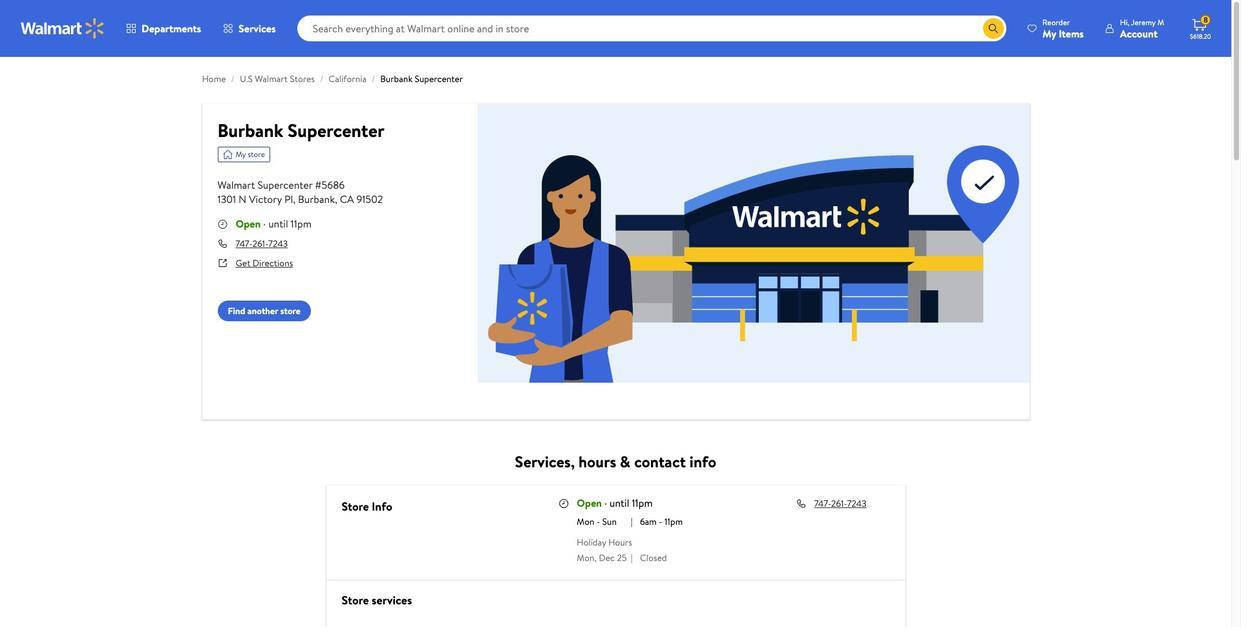 Task type: vqa. For each thing, say whether or not it's contained in the screenshot.
kitchen
no



Task type: describe. For each thing, give the bounding box(es) containing it.
0 horizontal spatial open · until 11pm
[[236, 217, 312, 231]]

ca
[[340, 192, 354, 206]]

services
[[372, 592, 412, 609]]

mon, dec 25 |
[[577, 552, 633, 565]]

find another store
[[228, 305, 301, 318]]

holiday
[[577, 536, 607, 549]]

departments button
[[115, 13, 212, 44]]

u.s walmart stores link
[[240, 72, 315, 85]]

info
[[690, 451, 717, 473]]

items
[[1059, 26, 1084, 40]]

reorder my items
[[1043, 16, 1084, 40]]

747-261-7243 for 747-261-7243 link to the right
[[815, 497, 867, 510]]

get
[[236, 257, 251, 270]]

california link
[[329, 72, 367, 85]]

hours
[[579, 451, 617, 473]]

store for store services
[[342, 592, 369, 609]]

0 vertical spatial until
[[269, 217, 288, 231]]

mon - sun
[[577, 515, 617, 528]]

info
[[372, 499, 393, 515]]

dec
[[599, 552, 615, 565]]

directions
[[253, 257, 293, 270]]

747- for leftmost 747-261-7243 link
[[236, 237, 253, 250]]

91502
[[357, 192, 383, 206]]

#
[[315, 178, 322, 192]]

0 horizontal spatial 747-261-7243 link
[[236, 237, 288, 250]]

1 vertical spatial my
[[236, 149, 246, 160]]

closed
[[640, 552, 667, 565]]

pl
[[284, 192, 293, 206]]

store info
[[342, 499, 393, 515]]

mon
[[577, 515, 595, 528]]

walmart inside walmart supercenter # 5686 1301 n victory pl , burbank , ca 91502
[[218, 178, 255, 192]]

$618.20
[[1191, 32, 1212, 41]]

2 / from the left
[[320, 72, 324, 85]]

home
[[202, 72, 226, 85]]

1301
[[218, 192, 236, 206]]

6am
[[640, 515, 657, 528]]

burbank inside walmart supercenter # 5686 1301 n victory pl , burbank , ca 91502
[[298, 192, 335, 206]]

home link
[[202, 72, 226, 85]]

services
[[239, 21, 276, 36]]

stores
[[290, 72, 315, 85]]

747-261-7243 for leftmost 747-261-7243 link
[[236, 237, 288, 250]]

1 horizontal spatial until
[[610, 496, 630, 510]]

m
[[1158, 16, 1165, 27]]

hours
[[609, 536, 632, 549]]

7243 for leftmost 747-261-7243 link
[[268, 237, 288, 250]]

8
[[1204, 14, 1209, 25]]

account
[[1121, 26, 1158, 40]]

2 , from the left
[[335, 192, 337, 206]]

1 vertical spatial 11pm
[[632, 496, 653, 510]]

2 horizontal spatial 11pm
[[665, 515, 683, 528]]

walmart image
[[21, 18, 105, 39]]

0 vertical spatial 11pm
[[291, 217, 312, 231]]

hi, jeremy m account
[[1121, 16, 1165, 40]]

find
[[228, 305, 245, 318]]

1 vertical spatial ·
[[605, 496, 607, 510]]

u.s
[[240, 72, 253, 85]]

get directions link
[[236, 257, 293, 270]]

burbank supercenter
[[218, 118, 385, 143]]

find another store link
[[218, 301, 311, 321]]



Task type: locate. For each thing, give the bounding box(es) containing it.
1 vertical spatial store
[[342, 592, 369, 609]]

departments
[[142, 21, 201, 36]]

/ left u.s
[[231, 72, 235, 85]]

1 horizontal spatial 747-
[[815, 497, 832, 510]]

25
[[617, 552, 627, 565]]

747- for 747-261-7243 link to the right
[[815, 497, 832, 510]]

· down victory
[[263, 217, 266, 231]]

2 vertical spatial supercenter
[[258, 178, 313, 192]]

california
[[329, 72, 367, 85]]

burbank right california link
[[380, 72, 413, 85]]

1 vertical spatial burbank
[[218, 118, 283, 143]]

store
[[342, 499, 369, 515], [342, 592, 369, 609]]

1 / from the left
[[231, 72, 235, 85]]

open down n
[[236, 217, 261, 231]]

my store
[[236, 149, 265, 160]]

|
[[631, 515, 633, 528], [631, 552, 633, 565]]

n
[[239, 192, 246, 206]]

another
[[248, 305, 278, 318]]

store services
[[342, 592, 412, 609]]

, left ca
[[335, 192, 337, 206]]

1 , from the left
[[293, 192, 296, 206]]

1 horizontal spatial ,
[[335, 192, 337, 206]]

open up mon
[[577, 496, 602, 510]]

0 vertical spatial walmart
[[255, 72, 288, 85]]

reorder
[[1043, 16, 1071, 27]]

1 horizontal spatial store
[[281, 305, 301, 318]]

0 horizontal spatial store
[[248, 149, 265, 160]]

2 horizontal spatial /
[[372, 72, 375, 85]]

walmart down my store
[[218, 178, 255, 192]]

0 vertical spatial 747-261-7243
[[236, 237, 288, 250]]

/
[[231, 72, 235, 85], [320, 72, 324, 85], [372, 72, 375, 85]]

1 horizontal spatial open · until 11pm
[[577, 496, 653, 510]]

hi,
[[1121, 16, 1130, 27]]

, left #
[[293, 192, 296, 206]]

2 vertical spatial burbank
[[298, 192, 335, 206]]

1 horizontal spatial /
[[320, 72, 324, 85]]

747-
[[236, 237, 253, 250], [815, 497, 832, 510]]

walmart supercenter # 5686 1301 n victory pl , burbank , ca 91502
[[218, 178, 383, 206]]

0 horizontal spatial burbank
[[218, 118, 283, 143]]

· up sun
[[605, 496, 607, 510]]

my inside 'reorder my items'
[[1043, 26, 1057, 40]]

261- for 747-261-7243 link to the right
[[832, 497, 847, 510]]

- left sun
[[597, 515, 600, 528]]

1 vertical spatial |
[[631, 552, 633, 565]]

jeremy
[[1132, 16, 1156, 27]]

1 vertical spatial supercenter
[[288, 118, 385, 143]]

mon,
[[577, 552, 597, 565]]

0 vertical spatial store
[[248, 149, 265, 160]]

11pm up 6am
[[632, 496, 653, 510]]

burbank up my store
[[218, 118, 283, 143]]

2 store from the top
[[342, 592, 369, 609]]

2 horizontal spatial burbank
[[380, 72, 413, 85]]

- for 11pm
[[659, 515, 663, 528]]

store up victory
[[248, 149, 265, 160]]

1 horizontal spatial 11pm
[[632, 496, 653, 510]]

open · until 11pm
[[236, 217, 312, 231], [577, 496, 653, 510]]

0 horizontal spatial /
[[231, 72, 235, 85]]

0 horizontal spatial 747-
[[236, 237, 253, 250]]

1 vertical spatial open · until 11pm
[[577, 496, 653, 510]]

3 / from the left
[[372, 72, 375, 85]]

supercenter for burbank supercenter
[[288, 118, 385, 143]]

open · until 11pm up sun
[[577, 496, 653, 510]]

5686
[[322, 178, 345, 192]]

1 vertical spatial walmart
[[218, 178, 255, 192]]

store left services
[[342, 592, 369, 609]]

7243 for 747-261-7243 link to the right
[[847, 497, 867, 510]]

0 vertical spatial open · until 11pm
[[236, 217, 312, 231]]

store for store info
[[342, 499, 369, 515]]

0 vertical spatial burbank
[[380, 72, 413, 85]]

0 horizontal spatial 261-
[[253, 237, 268, 250]]

services,
[[515, 451, 575, 473]]

store right the another
[[281, 305, 301, 318]]

0 vertical spatial store
[[342, 499, 369, 515]]

1 vertical spatial 747-261-7243 link
[[815, 497, 872, 510]]

1 vertical spatial open
[[577, 496, 602, 510]]

my left items
[[1043, 26, 1057, 40]]

0 vertical spatial 747-261-7243 link
[[236, 237, 288, 250]]

7243
[[268, 237, 288, 250], [847, 497, 867, 510]]

,
[[293, 192, 296, 206], [335, 192, 337, 206]]

until
[[269, 217, 288, 231], [610, 496, 630, 510]]

burbank right 'pl'
[[298, 192, 335, 206]]

0 horizontal spatial ·
[[263, 217, 266, 231]]

-
[[597, 515, 600, 528], [659, 515, 663, 528]]

0 horizontal spatial 747-261-7243
[[236, 237, 288, 250]]

0 vertical spatial open
[[236, 217, 261, 231]]

0 horizontal spatial until
[[269, 217, 288, 231]]

11pm right 6am
[[665, 515, 683, 528]]

0 vertical spatial |
[[631, 515, 633, 528]]

2 | from the top
[[631, 552, 633, 565]]

open · until 11pm down victory
[[236, 217, 312, 231]]

victory
[[249, 192, 282, 206]]

holiday hours
[[577, 536, 632, 549]]

| left 6am
[[631, 515, 633, 528]]

walmart
[[255, 72, 288, 85], [218, 178, 255, 192]]

until down 'pl'
[[269, 217, 288, 231]]

/ right california link
[[372, 72, 375, 85]]

1 horizontal spatial 7243
[[847, 497, 867, 510]]

1 vertical spatial 747-261-7243
[[815, 497, 867, 510]]

261-
[[253, 237, 268, 250], [832, 497, 847, 510]]

1 vertical spatial store
[[281, 305, 301, 318]]

0 vertical spatial supercenter
[[415, 72, 463, 85]]

&
[[620, 451, 631, 473]]

my
[[1043, 26, 1057, 40], [236, 149, 246, 160]]

0 vertical spatial my
[[1043, 26, 1057, 40]]

burbank supercenter link
[[380, 72, 463, 85]]

1 - from the left
[[597, 515, 600, 528]]

until up sun
[[610, 496, 630, 510]]

1 horizontal spatial 747-261-7243 link
[[815, 497, 872, 510]]

1 horizontal spatial ·
[[605, 496, 607, 510]]

0 horizontal spatial my
[[236, 149, 246, 160]]

get directions
[[236, 257, 293, 270]]

1 horizontal spatial 747-261-7243
[[815, 497, 867, 510]]

services, hours & contact info
[[515, 451, 717, 473]]

my up n
[[236, 149, 246, 160]]

1 horizontal spatial 261-
[[832, 497, 847, 510]]

supercenter
[[415, 72, 463, 85], [288, 118, 385, 143], [258, 178, 313, 192]]

0 horizontal spatial 11pm
[[291, 217, 312, 231]]

·
[[263, 217, 266, 231], [605, 496, 607, 510]]

1 horizontal spatial burbank
[[298, 192, 335, 206]]

261- for leftmost 747-261-7243 link
[[253, 237, 268, 250]]

burbank
[[380, 72, 413, 85], [218, 118, 283, 143], [298, 192, 335, 206]]

6am - 11pm
[[640, 515, 683, 528]]

1 horizontal spatial -
[[659, 515, 663, 528]]

store
[[248, 149, 265, 160], [281, 305, 301, 318]]

1 vertical spatial 747-
[[815, 497, 832, 510]]

1 vertical spatial 7243
[[847, 497, 867, 510]]

8 $618.20
[[1191, 14, 1212, 41]]

contact
[[635, 451, 686, 473]]

0 horizontal spatial open
[[236, 217, 261, 231]]

0 vertical spatial 747-
[[236, 237, 253, 250]]

1 vertical spatial until
[[610, 496, 630, 510]]

search icon image
[[989, 23, 999, 34]]

services button
[[212, 13, 287, 44]]

open
[[236, 217, 261, 231], [577, 496, 602, 510]]

home / u.s walmart stores / california / burbank supercenter
[[202, 72, 463, 85]]

11pm
[[291, 217, 312, 231], [632, 496, 653, 510], [665, 515, 683, 528]]

- right 6am
[[659, 515, 663, 528]]

| right the 25
[[631, 552, 633, 565]]

store location on map image
[[478, 103, 1030, 383]]

1 | from the top
[[631, 515, 633, 528]]

0 vertical spatial ·
[[263, 217, 266, 231]]

supercenter for walmart supercenter # 5686 1301 n victory pl , burbank , ca 91502
[[258, 178, 313, 192]]

1 horizontal spatial open
[[577, 496, 602, 510]]

747-261-7243 link
[[236, 237, 288, 250], [815, 497, 872, 510]]

2 - from the left
[[659, 515, 663, 528]]

0 horizontal spatial ,
[[293, 192, 296, 206]]

Walmart Site-Wide search field
[[297, 16, 1007, 41]]

store left info
[[342, 499, 369, 515]]

/ right stores
[[320, 72, 324, 85]]

0 horizontal spatial 7243
[[268, 237, 288, 250]]

0 vertical spatial 261-
[[253, 237, 268, 250]]

2 vertical spatial 11pm
[[665, 515, 683, 528]]

1 vertical spatial 261-
[[832, 497, 847, 510]]

0 vertical spatial 7243
[[268, 237, 288, 250]]

- for sun
[[597, 515, 600, 528]]

sun
[[603, 515, 617, 528]]

1 horizontal spatial my
[[1043, 26, 1057, 40]]

supercenter inside walmart supercenter # 5686 1301 n victory pl , burbank , ca 91502
[[258, 178, 313, 192]]

1 store from the top
[[342, 499, 369, 515]]

Search search field
[[297, 16, 1007, 41]]

11pm down 'pl'
[[291, 217, 312, 231]]

747-261-7243
[[236, 237, 288, 250], [815, 497, 867, 510]]

walmart right u.s
[[255, 72, 288, 85]]

0 horizontal spatial -
[[597, 515, 600, 528]]



